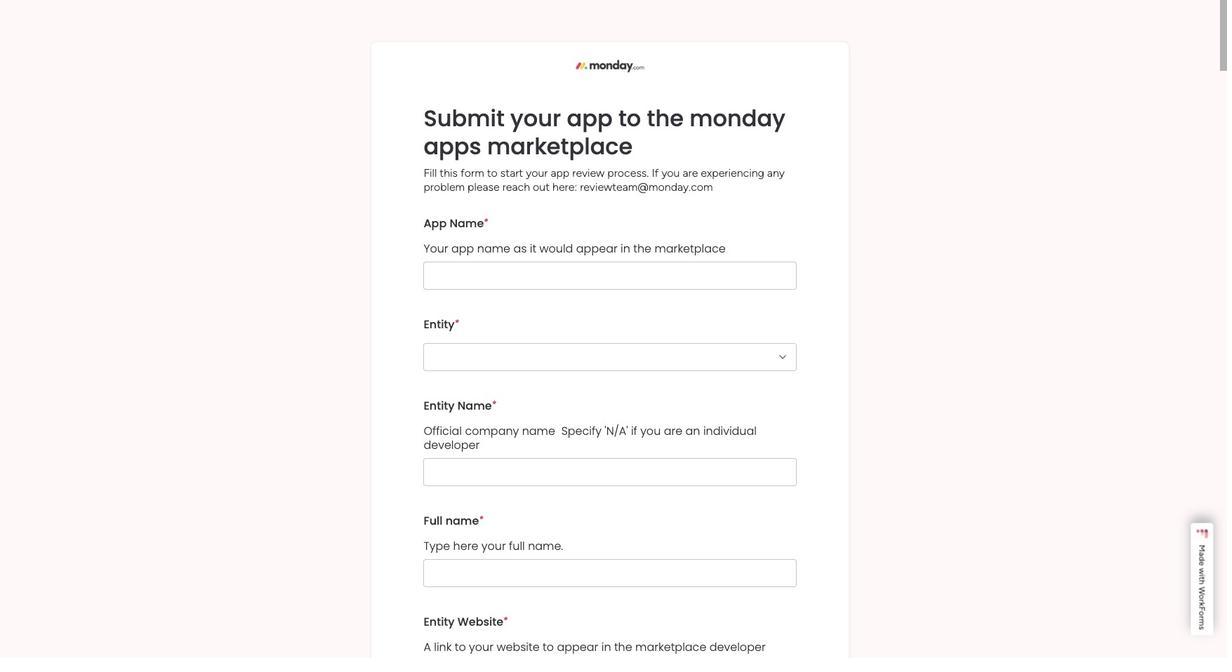 Task type: vqa. For each thing, say whether or not it's contained in the screenshot.
the right You
yes



Task type: locate. For each thing, give the bounding box(es) containing it.
*
[[484, 217, 488, 227], [455, 318, 459, 328], [492, 400, 496, 410], [479, 515, 483, 525], [504, 616, 508, 626]]

name inside official company name  specify 'n/a' if you are an individual developer
[[522, 424, 555, 440]]

submit your app to the monday apps marketplace fill this form to start your app review process. if you are experiencing any problem please reach out here: reviewteam@monday.com
[[424, 103, 786, 194]]

* for entity name
[[492, 400, 496, 410]]

official company name  specify 'n/a' if you are an individual developer
[[424, 424, 760, 454]]

2 app name group from the top
[[424, 307, 797, 389]]

app name group containing full name
[[424, 504, 797, 605]]

0 vertical spatial r
[[1197, 600, 1207, 603]]

a
[[424, 640, 431, 656]]

* inside entity website *
[[504, 616, 508, 626]]

1 horizontal spatial in
[[621, 241, 631, 257]]

form logo image
[[563, 53, 658, 79]]

0 vertical spatial the
[[647, 103, 684, 134]]

3 app name group from the top
[[424, 389, 797, 504]]

f
[[1197, 607, 1207, 612]]

0 horizontal spatial developer
[[424, 438, 480, 454]]

out
[[533, 181, 550, 194]]

o
[[1197, 595, 1207, 600], [1197, 612, 1207, 617]]

'n/a'
[[605, 424, 628, 440]]

marketplace
[[487, 131, 633, 163], [655, 241, 726, 257], [636, 640, 707, 656]]

name up the here
[[446, 514, 479, 530]]

developer inside a link to your website to appear in the marketplace developer page
[[710, 640, 766, 656]]

2 vertical spatial marketplace
[[636, 640, 707, 656]]

text6 text field
[[424, 560, 797, 588]]

you
[[662, 167, 680, 180], [641, 424, 661, 440]]

1 vertical spatial entity
[[424, 398, 455, 415]]

you inside official company name  specify 'n/a' if you are an individual developer
[[641, 424, 661, 440]]

app down app name *
[[452, 241, 474, 257]]

t
[[1197, 577, 1207, 580]]

the inside a link to your website to appear in the marketplace developer page
[[614, 640, 632, 656]]

to up please
[[487, 167, 498, 180]]

your left full
[[482, 539, 506, 555]]

o up k
[[1197, 595, 1207, 600]]

a
[[1197, 552, 1207, 557]]

1 entity from the top
[[424, 317, 455, 333]]

name for entity name
[[458, 398, 492, 415]]

the inside submit your app to the monday apps marketplace fill this form to start your app review process. if you are experiencing any problem please reach out here: reviewteam@monday.com
[[647, 103, 684, 134]]

1 vertical spatial name
[[458, 398, 492, 415]]

* inside full name *
[[479, 515, 483, 525]]

entity for entity name
[[424, 398, 455, 415]]

r
[[1197, 600, 1207, 603], [1197, 617, 1207, 619]]

in
[[621, 241, 631, 257], [602, 640, 611, 656]]

app name group
[[424, 206, 797, 307], [424, 307, 797, 389], [424, 389, 797, 504], [424, 504, 797, 605], [424, 605, 797, 659]]

1 r from the top
[[1197, 600, 1207, 603]]

to
[[619, 103, 641, 134], [487, 167, 498, 180], [455, 640, 466, 656], [543, 640, 554, 656]]

0 vertical spatial you
[[662, 167, 680, 180]]

r down f
[[1197, 617, 1207, 619]]

entity
[[424, 317, 455, 333], [424, 398, 455, 415], [424, 615, 455, 631]]

* inside entity name *
[[492, 400, 496, 410]]

1 vertical spatial marketplace
[[655, 241, 726, 257]]

app name group containing app name
[[424, 206, 797, 307]]

0 vertical spatial appear
[[576, 241, 618, 257]]

2 r from the top
[[1197, 617, 1207, 619]]

developer inside official company name  specify 'n/a' if you are an individual developer
[[424, 438, 480, 454]]

5 app name group from the top
[[424, 605, 797, 659]]

2 vertical spatial name
[[446, 514, 479, 530]]

1 app name group from the top
[[424, 206, 797, 307]]

if
[[652, 167, 659, 180]]

i
[[1197, 575, 1207, 577]]

m a d e w i t h w o r k f o r m s
[[1197, 545, 1207, 631]]

please
[[468, 181, 500, 194]]

a link to your website to appear in the marketplace developer page
[[424, 640, 769, 659]]

0 vertical spatial entity
[[424, 317, 455, 333]]

appear inside a link to your website to appear in the marketplace developer page
[[557, 640, 599, 656]]

developer for a link to your website to appear in the marketplace developer page
[[710, 640, 766, 656]]

would
[[540, 241, 573, 257]]

developer for official company name  specify 'n/a' if you are an individual developer
[[424, 438, 480, 454]]

o up m
[[1197, 612, 1207, 617]]

text4 text field
[[424, 459, 797, 487]]

name up company
[[458, 398, 492, 415]]

d
[[1197, 557, 1207, 562]]

appear right website
[[557, 640, 599, 656]]

0 vertical spatial name
[[450, 216, 484, 232]]

monday
[[690, 103, 786, 134]]

appear for to
[[557, 640, 599, 656]]

name left as
[[477, 241, 511, 257]]

0 vertical spatial o
[[1197, 595, 1207, 600]]

developer
[[424, 438, 480, 454], [710, 640, 766, 656]]

appear for would
[[576, 241, 618, 257]]

are left an
[[664, 424, 683, 440]]

name
[[450, 216, 484, 232], [458, 398, 492, 415]]

2 vertical spatial the
[[614, 640, 632, 656]]

reach
[[503, 181, 530, 194]]

appear
[[576, 241, 618, 257], [557, 640, 599, 656]]

app
[[424, 216, 447, 232]]

app
[[567, 103, 613, 134], [551, 167, 570, 180], [452, 241, 474, 257]]

1 horizontal spatial you
[[662, 167, 680, 180]]

1 vertical spatial name
[[522, 424, 555, 440]]

3 entity from the top
[[424, 615, 455, 631]]

1 vertical spatial appear
[[557, 640, 599, 656]]

entity name *
[[424, 398, 496, 415]]

any
[[767, 167, 785, 180]]

are
[[683, 167, 698, 180], [664, 424, 683, 440]]

0 vertical spatial name
[[477, 241, 511, 257]]

app name group containing entity website
[[424, 605, 797, 659]]

entity for entity website
[[424, 615, 455, 631]]

1 vertical spatial developer
[[710, 640, 766, 656]]

0 vertical spatial marketplace
[[487, 131, 633, 163]]

1 vertical spatial in
[[602, 640, 611, 656]]

w
[[1197, 568, 1207, 575]]

name text field
[[424, 262, 797, 290]]

2 vertical spatial app
[[452, 241, 474, 257]]

marketplace for app name
[[655, 241, 726, 257]]

1 vertical spatial o
[[1197, 612, 1207, 617]]

2 vertical spatial entity
[[424, 615, 455, 631]]

0 horizontal spatial you
[[641, 424, 661, 440]]

your down website
[[469, 640, 494, 656]]

name right 'app'
[[450, 216, 484, 232]]

1 horizontal spatial developer
[[710, 640, 766, 656]]

0 vertical spatial in
[[621, 241, 631, 257]]

1 vertical spatial r
[[1197, 617, 1207, 619]]

type
[[424, 539, 450, 555]]

your
[[511, 103, 561, 134], [526, 167, 548, 180], [482, 539, 506, 555], [469, 640, 494, 656]]

website
[[497, 640, 540, 656]]

appear up name text box
[[576, 241, 618, 257]]

0 vertical spatial are
[[683, 167, 698, 180]]

* for full name
[[479, 515, 483, 525]]

the
[[647, 103, 684, 134], [634, 241, 652, 257], [614, 640, 632, 656]]

marketplace inside a link to your website to appear in the marketplace developer page
[[636, 640, 707, 656]]

* for entity website
[[504, 616, 508, 626]]

in for would
[[621, 241, 631, 257]]

r up f
[[1197, 600, 1207, 603]]

are right if
[[683, 167, 698, 180]]

app up the here:
[[551, 167, 570, 180]]

name left "specify"
[[522, 424, 555, 440]]

1 vertical spatial you
[[641, 424, 661, 440]]

your up 'start'
[[511, 103, 561, 134]]

2 entity from the top
[[424, 398, 455, 415]]

in inside a link to your website to appear in the marketplace developer page
[[602, 640, 611, 656]]

to right website
[[543, 640, 554, 656]]

0 horizontal spatial in
[[602, 640, 611, 656]]

app name *
[[424, 216, 488, 232]]

1 vertical spatial are
[[664, 424, 683, 440]]

if
[[631, 424, 637, 440]]

review
[[572, 167, 605, 180]]

h
[[1197, 580, 1207, 585]]

name for app name
[[450, 216, 484, 232]]

app up review
[[567, 103, 613, 134]]

1 vertical spatial the
[[634, 241, 652, 257]]

your
[[424, 241, 448, 257]]

m
[[1197, 545, 1207, 552]]

name
[[477, 241, 511, 257], [522, 424, 555, 440], [446, 514, 479, 530]]

0 vertical spatial developer
[[424, 438, 480, 454]]

your app name as it would appear in the marketplace
[[424, 241, 726, 257]]

* inside app name *
[[484, 217, 488, 227]]

4 app name group from the top
[[424, 504, 797, 605]]



Task type: describe. For each thing, give the bounding box(es) containing it.
process.
[[608, 167, 649, 180]]

apps
[[424, 131, 481, 163]]

this
[[440, 167, 458, 180]]

entity *
[[424, 317, 459, 333]]

company
[[465, 424, 519, 440]]

experiencing
[[701, 167, 765, 180]]

in for to
[[602, 640, 611, 656]]

w
[[1197, 587, 1207, 595]]

marketplace inside submit your app to the monday apps marketplace fill this form to start your app review process. if you are experiencing any problem please reach out here: reviewteam@monday.com
[[487, 131, 633, 163]]

to up process.
[[619, 103, 641, 134]]

full
[[509, 539, 525, 555]]

as
[[514, 241, 527, 257]]

are inside submit your app to the monday apps marketplace fill this form to start your app review process. if you are experiencing any problem please reach out here: reviewteam@monday.com
[[683, 167, 698, 180]]

start
[[501, 167, 523, 180]]

problem
[[424, 181, 465, 194]]

you inside submit your app to the monday apps marketplace fill this form to start your app review process. if you are experiencing any problem please reach out here: reviewteam@monday.com
[[662, 167, 680, 180]]

* for app name
[[484, 217, 488, 227]]

entity website *
[[424, 615, 508, 631]]

submit
[[424, 103, 505, 134]]

entity for entity
[[424, 317, 455, 333]]

marketplace for entity website
[[636, 640, 707, 656]]

1 o from the top
[[1197, 595, 1207, 600]]

m
[[1197, 619, 1207, 627]]

form form
[[0, 0, 1228, 659]]

your inside a link to your website to appear in the marketplace developer page
[[469, 640, 494, 656]]

page
[[424, 654, 453, 659]]

link
[[434, 640, 452, 656]]

k
[[1197, 603, 1207, 607]]

your up out
[[526, 167, 548, 180]]

s
[[1197, 627, 1207, 631]]

app inside app name group
[[452, 241, 474, 257]]

e
[[1197, 562, 1207, 566]]

type here your full name.
[[424, 539, 563, 555]]

app name group containing entity
[[424, 307, 797, 389]]

app name group containing entity name
[[424, 389, 797, 504]]

1 vertical spatial app
[[551, 167, 570, 180]]

* inside entity *
[[455, 318, 459, 328]]

name.
[[528, 539, 563, 555]]

full name *
[[424, 514, 483, 530]]

it
[[530, 241, 537, 257]]

m a d e w i t h w o r k f o r m s button
[[1191, 524, 1213, 636]]

an
[[686, 424, 700, 440]]

the for would
[[634, 241, 652, 257]]

full
[[424, 514, 443, 530]]

here
[[453, 539, 479, 555]]

here:
[[553, 181, 577, 194]]

the for to
[[614, 640, 632, 656]]

are inside official company name  specify 'n/a' if you are an individual developer
[[664, 424, 683, 440]]

official
[[424, 424, 462, 440]]

website
[[458, 615, 504, 631]]

name for company
[[522, 424, 555, 440]]

specify
[[562, 424, 602, 440]]

to right link
[[455, 640, 466, 656]]

reviewteam@monday.com
[[580, 181, 713, 194]]

2 o from the top
[[1197, 612, 1207, 617]]

individual
[[704, 424, 757, 440]]

name for app
[[477, 241, 511, 257]]

fill
[[424, 167, 437, 180]]

form
[[461, 167, 484, 180]]

0 vertical spatial app
[[567, 103, 613, 134]]



